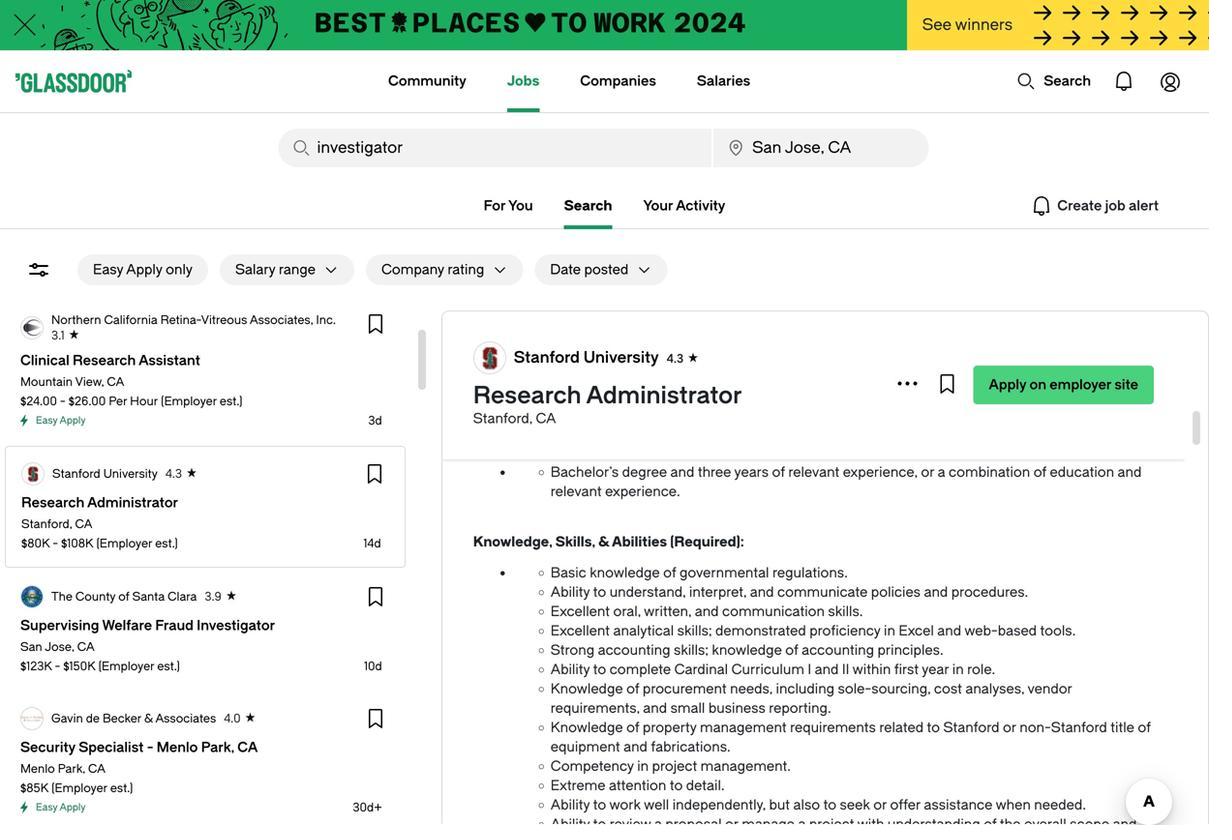 Task type: vqa. For each thing, say whether or not it's contained in the screenshot.
ideal
no



Task type: describe. For each thing, give the bounding box(es) containing it.
apply down menlo park, ca $85k (employer est.)
[[60, 803, 86, 814]]

(employer inside menlo park, ca $85k (employer est.)
[[51, 782, 107, 796]]

you
[[508, 198, 533, 214]]

company rating button
[[366, 255, 484, 286]]

your activity link
[[643, 195, 726, 218]]

(required):
[[670, 535, 744, 550]]

in up participate on the top
[[623, 333, 635, 349]]

4.0
[[224, 713, 241, 726]]

of right the years
[[772, 465, 785, 481]]

excel
[[899, 624, 934, 640]]

mountain view, ca $24.00 - $26.00 per hour (employer est.)
[[20, 376, 243, 409]]

clara
[[168, 591, 197, 604]]

(employer inside 'stanford, ca $80k - $108k (employer est.)'
[[96, 537, 152, 551]]

vendor
[[1028, 682, 1072, 698]]

activity
[[676, 198, 726, 214]]

0 horizontal spatial relevant
[[551, 484, 602, 500]]

and right area
[[784, 294, 808, 310]]

inc.
[[316, 314, 336, 327]]

- for jose,
[[55, 660, 60, 674]]

1 horizontal spatial knowledge
[[712, 643, 782, 659]]

in right staff
[[1011, 333, 1023, 349]]

1 vertical spatial other
[[942, 333, 976, 349]]

technical
[[857, 294, 916, 310]]

1 horizontal spatial &
[[598, 535, 609, 550]]

salary
[[235, 262, 275, 278]]

and left web-
[[938, 624, 962, 640]]

stanford university logo image inside jobs list element
[[22, 464, 44, 485]]

project
[[652, 759, 697, 775]]

easy for gavin
[[36, 803, 57, 814]]

see winners
[[923, 16, 1013, 34]]

apply on employer site
[[989, 377, 1139, 393]]

other duties as assigned.
[[512, 383, 674, 399]]

open filter menu image
[[27, 259, 50, 282]]

and down serve on the top of the page
[[551, 314, 575, 330]]

within
[[853, 662, 891, 678]]

1 vertical spatial skills;
[[674, 643, 709, 659]]

contribute
[[665, 333, 732, 349]]

site
[[1115, 377, 1139, 393]]

sourcing,
[[872, 682, 931, 698]]

mountain
[[20, 376, 73, 389]]

- for view,
[[60, 395, 66, 409]]

est.) inside menlo park, ca $85k (employer est.)
[[110, 782, 133, 796]]

$24.00
[[20, 395, 57, 409]]

when
[[996, 798, 1031, 814]]

non-
[[1020, 720, 1051, 736]]

est.) inside 'stanford, ca $80k - $108k (employer est.)'
[[155, 537, 178, 551]]

1 excellent from the top
[[551, 604, 610, 620]]

2 excellent from the top
[[551, 624, 610, 640]]

stanford left title
[[1051, 720, 1108, 736]]

only
[[166, 262, 193, 278]]

apply down $26.00
[[60, 415, 86, 427]]

companies
[[580, 73, 656, 89]]

4.3 for stanford university logo inside the jobs list element
[[165, 468, 182, 481]]

needed. inside serve as a resource on subject area and overall technical resource to principal investigator and other university staff. participate in and contribute to process improvements. lead other staff in group projects. may participate as a mentor and provide cross-training as needed.
[[922, 352, 974, 368]]

requirements,
[[551, 701, 640, 717]]

to down project
[[670, 779, 683, 795]]

related
[[880, 720, 924, 736]]

overall
[[811, 294, 853, 310]]

title
[[1111, 720, 1135, 736]]

1 vertical spatial search
[[564, 198, 612, 214]]

date
[[550, 262, 581, 278]]

stanford, inside 'stanford, ca $80k - $108k (employer est.)'
[[21, 518, 72, 532]]

employer
[[1050, 377, 1112, 393]]

Search location field
[[714, 129, 929, 168]]

vitreous
[[201, 314, 247, 327]]

of inside jobs list element
[[118, 591, 129, 604]]

the county of santa clara logo image
[[21, 587, 43, 608]]

1 resource from the left
[[621, 294, 678, 310]]

bachelor's degree and three years of relevant experience, or a combination of education and relevant experience.
[[551, 465, 1142, 500]]

communicate
[[778, 585, 868, 601]]

community
[[388, 73, 467, 89]]

independently,
[[673, 798, 766, 814]]

$108k
[[61, 537, 93, 551]]

none field "search keyword"
[[278, 129, 712, 168]]

as up assigned.
[[652, 352, 667, 368]]

ii
[[842, 662, 850, 678]]

and up communication
[[750, 585, 774, 601]]

to left understand,
[[593, 585, 606, 601]]

equipment
[[551, 740, 620, 756]]

research
[[473, 382, 582, 410]]

business
[[709, 701, 766, 717]]

30d+
[[353, 802, 382, 815]]

strong
[[551, 643, 595, 659]]

requirements
[[790, 720, 876, 736]]

and down university
[[638, 333, 662, 349]]

san jose, ca $123k - $150k (employer est.)
[[20, 641, 180, 674]]

2 ability from the top
[[551, 662, 590, 678]]

management.
[[701, 759, 791, 775]]

combination
[[949, 465, 1031, 481]]

1 vertical spatial or
[[1003, 720, 1017, 736]]

menlo park, ca $85k (employer est.)
[[20, 763, 133, 796]]

salaries
[[697, 73, 751, 89]]

participate
[[551, 333, 620, 349]]

analytical
[[613, 624, 674, 640]]

3.1
[[51, 329, 65, 343]]

and up property
[[643, 701, 667, 717]]

assistance
[[924, 798, 993, 814]]

none field search location
[[714, 129, 929, 168]]

retina-
[[160, 314, 201, 327]]

for
[[484, 198, 506, 214]]

of left property
[[627, 720, 640, 736]]

1 accounting from the left
[[598, 643, 671, 659]]

see winners link
[[907, 0, 1209, 52]]

governmental
[[680, 565, 769, 581]]

0 vertical spatial relevant
[[789, 465, 840, 481]]

regulations.
[[773, 565, 848, 581]]

easy apply only
[[93, 262, 193, 278]]

gavin
[[51, 713, 83, 726]]

cross-
[[810, 352, 852, 368]]

salary range
[[235, 262, 316, 278]]

to right also
[[824, 798, 837, 814]]

easy apply only button
[[77, 255, 208, 286]]

as right duties
[[595, 383, 610, 399]]

est.) inside the mountain view, ca $24.00 - $26.00 per hour (employer est.)
[[220, 395, 243, 409]]

california
[[104, 314, 158, 327]]

work
[[610, 798, 641, 814]]

of up curriculum
[[786, 643, 799, 659]]

easy apply for -
[[36, 415, 86, 427]]

analyses,
[[966, 682, 1025, 698]]

on inside serve as a resource on subject area and overall technical resource to principal investigator and other university staff. participate in and contribute to process improvements. lead other staff in group projects. may participate as a mentor and provide cross-training as needed.
[[682, 294, 698, 310]]

detail.
[[686, 779, 725, 795]]

complete
[[610, 662, 671, 678]]

seek
[[840, 798, 870, 814]]

knowledge, skills, & abilities (required):
[[473, 535, 744, 550]]

winners
[[955, 16, 1013, 34]]

Search keyword field
[[278, 129, 712, 168]]

rating
[[448, 262, 484, 278]]

to left process at right
[[735, 333, 748, 349]]

easy inside "button"
[[93, 262, 123, 278]]

ca for menlo park, ca $85k (employer est.)
[[88, 763, 106, 777]]

view,
[[75, 376, 104, 389]]

participate
[[581, 352, 649, 368]]

2 vertical spatial or
[[874, 798, 887, 814]]

1 knowledge from the top
[[551, 682, 623, 698]]

northern
[[51, 314, 101, 327]]

associates,
[[250, 314, 313, 327]]



Task type: locate. For each thing, give the bounding box(es) containing it.
2 vertical spatial -
[[55, 660, 60, 674]]

and right policies
[[924, 585, 948, 601]]

$150k
[[63, 660, 96, 674]]

4.3 for topmost stanford university logo
[[667, 352, 684, 366]]

ca inside 'stanford, ca $80k - $108k (employer est.)'
[[75, 518, 92, 532]]

1 vertical spatial knowledge
[[551, 720, 623, 736]]

0 horizontal spatial accounting
[[598, 643, 671, 659]]

reporting.
[[769, 701, 831, 717]]

company rating
[[382, 262, 484, 278]]

of up understand,
[[663, 565, 676, 581]]

needs,
[[730, 682, 773, 698]]

2 horizontal spatial a
[[938, 465, 946, 481]]

(employer right $150k
[[98, 660, 154, 674]]

staff.
[[680, 314, 712, 330]]

skills.
[[828, 604, 863, 620]]

fabrications.
[[651, 740, 731, 756]]

assigned.
[[613, 383, 674, 399]]

three
[[698, 465, 731, 481]]

0 vertical spatial a
[[610, 294, 618, 310]]

0 horizontal spatial university
[[103, 468, 158, 481]]

stanford up other in the left of the page
[[514, 349, 580, 367]]

1 vertical spatial -
[[53, 537, 58, 551]]

stanford university inside jobs list element
[[52, 468, 158, 481]]

ability down extreme
[[551, 798, 590, 814]]

stanford down cost
[[944, 720, 1000, 736]]

1 horizontal spatial stanford university
[[514, 349, 659, 367]]

or
[[921, 465, 935, 481], [1003, 720, 1017, 736], [874, 798, 887, 814]]

2 resource from the left
[[919, 294, 976, 310]]

(employer down the "park,"
[[51, 782, 107, 796]]

stanford university up 'stanford, ca $80k - $108k (employer est.)'
[[52, 468, 158, 481]]

0 vertical spatial stanford,
[[473, 411, 533, 427]]

to left the work
[[593, 798, 606, 814]]

1 vertical spatial easy apply
[[36, 803, 86, 814]]

your activity
[[643, 198, 726, 214]]

0 horizontal spatial search
[[564, 198, 612, 214]]

stanford up 'stanford, ca $80k - $108k (employer est.)'
[[52, 468, 100, 481]]

on inside button
[[1030, 377, 1047, 393]]

0 vertical spatial stanford university
[[514, 349, 659, 367]]

easy apply
[[36, 415, 86, 427], [36, 803, 86, 814]]

0 vertical spatial &
[[598, 535, 609, 550]]

0 horizontal spatial 4.3
[[165, 468, 182, 481]]

university up assigned.
[[584, 349, 659, 367]]

2 horizontal spatial or
[[1003, 720, 1017, 736]]

0 vertical spatial easy
[[93, 262, 123, 278]]

knowledge
[[590, 565, 660, 581], [712, 643, 782, 659]]

est.) inside the san jose, ca $123k - $150k (employer est.)
[[157, 660, 180, 674]]

training
[[852, 352, 901, 368]]

or right seek
[[874, 798, 887, 814]]

est.) up "associates"
[[157, 660, 180, 674]]

university for topmost stanford university logo
[[584, 349, 659, 367]]

skills;
[[677, 624, 712, 640], [674, 643, 709, 659]]

1 horizontal spatial stanford,
[[473, 411, 533, 427]]

needed. down 'lead' at top
[[922, 352, 974, 368]]

a inside bachelor's degree and three years of relevant experience, or a combination of education and relevant experience.
[[938, 465, 946, 481]]

0 horizontal spatial stanford university logo image
[[22, 464, 44, 485]]

0 horizontal spatial or
[[874, 798, 887, 814]]

northern california retina-vitreous associates, inc.
[[51, 314, 336, 327]]

2 knowledge from the top
[[551, 720, 623, 736]]

1 horizontal spatial none field
[[714, 129, 929, 168]]

& right becker
[[144, 713, 153, 726]]

0 vertical spatial skills;
[[677, 624, 712, 640]]

search down see winners link
[[1044, 73, 1091, 89]]

year
[[922, 662, 949, 678]]

4.3 inside jobs list element
[[165, 468, 182, 481]]

0 vertical spatial other
[[578, 314, 612, 330]]

and left three
[[671, 465, 695, 481]]

2 accounting from the left
[[802, 643, 874, 659]]

apply
[[126, 262, 162, 278], [989, 377, 1027, 393], [60, 415, 86, 427], [60, 803, 86, 814]]

skills; up 'cardinal'
[[674, 643, 709, 659]]

company
[[382, 262, 444, 278]]

knowledge down "demonstrated" on the bottom right
[[712, 643, 782, 659]]

in left the excel at the bottom right of the page
[[884, 624, 896, 640]]

easy down $85k
[[36, 803, 57, 814]]

other
[[512, 383, 549, 399]]

- inside the san jose, ca $123k - $150k (employer est.)
[[55, 660, 60, 674]]

resource up 'lead' at top
[[919, 294, 976, 310]]

(employer right $108k
[[96, 537, 152, 551]]

other left staff
[[942, 333, 976, 349]]

0 horizontal spatial resource
[[621, 294, 678, 310]]

1 horizontal spatial search
[[1044, 73, 1091, 89]]

1 horizontal spatial relevant
[[789, 465, 840, 481]]

in up attention
[[637, 759, 649, 775]]

including
[[776, 682, 835, 698]]

0 vertical spatial university
[[584, 349, 659, 367]]

- right $24.00
[[60, 395, 66, 409]]

small
[[671, 701, 705, 717]]

1 vertical spatial a
[[670, 352, 678, 368]]

in up cost
[[953, 662, 964, 678]]

stanford university up other duties as assigned.
[[514, 349, 659, 367]]

as right serve on the top of the page
[[592, 294, 607, 310]]

0 vertical spatial needed.
[[922, 352, 974, 368]]

excellent
[[551, 604, 610, 620], [551, 624, 610, 640]]

search up date posted
[[564, 198, 612, 214]]

0 horizontal spatial knowledge
[[590, 565, 660, 581]]

ca inside the mountain view, ca $24.00 - $26.00 per hour (employer est.)
[[107, 376, 124, 389]]

1 horizontal spatial other
[[942, 333, 976, 349]]

est.) down vitreous
[[220, 395, 243, 409]]

0 vertical spatial or
[[921, 465, 935, 481]]

knowledge up understand,
[[590, 565, 660, 581]]

on up staff.
[[682, 294, 698, 310]]

county
[[75, 591, 115, 604]]

skills; down written,
[[677, 624, 712, 640]]

ca inside menlo park, ca $85k (employer est.)
[[88, 763, 106, 777]]

de
[[86, 713, 100, 726]]

0 horizontal spatial a
[[610, 294, 618, 310]]

0 vertical spatial -
[[60, 395, 66, 409]]

understand,
[[610, 585, 686, 601]]

0 horizontal spatial on
[[682, 294, 698, 310]]

est.) down becker
[[110, 782, 133, 796]]

abilities
[[612, 535, 667, 550]]

experience.
[[605, 484, 680, 500]]

1 vertical spatial easy
[[36, 415, 57, 427]]

0 horizontal spatial none field
[[278, 129, 712, 168]]

1 vertical spatial needed.
[[1034, 798, 1086, 814]]

$26.00
[[68, 395, 106, 409]]

basic
[[551, 565, 587, 581]]

search inside "button"
[[1044, 73, 1091, 89]]

0 vertical spatial excellent
[[551, 604, 610, 620]]

needed. right when at the right
[[1034, 798, 1086, 814]]

(employer right hour
[[161, 395, 217, 409]]

to
[[980, 294, 993, 310], [735, 333, 748, 349], [593, 585, 606, 601], [593, 662, 606, 678], [927, 720, 940, 736], [670, 779, 683, 795], [593, 798, 606, 814], [824, 798, 837, 814]]

range
[[279, 262, 316, 278]]

1 vertical spatial university
[[103, 468, 158, 481]]

a down the "posted"
[[610, 294, 618, 310]]

projects.
[[1067, 333, 1123, 349]]

easy down $24.00
[[36, 415, 57, 427]]

1 horizontal spatial a
[[670, 352, 678, 368]]

or inside bachelor's degree and three years of relevant experience, or a combination of education and relevant experience.
[[921, 465, 935, 481]]

ca right the "park,"
[[88, 763, 106, 777]]

1 vertical spatial ability
[[551, 662, 590, 678]]

1 horizontal spatial resource
[[919, 294, 976, 310]]

administrator
[[586, 382, 742, 410]]

10d
[[364, 660, 382, 674]]

1 horizontal spatial accounting
[[802, 643, 874, 659]]

jobs link
[[507, 50, 540, 112]]

bachelor's
[[551, 465, 619, 481]]

- inside 'stanford, ca $80k - $108k (employer est.)'
[[53, 537, 58, 551]]

stanford, up $80k
[[21, 518, 72, 532]]

ca for san jose, ca $123k - $150k (employer est.)
[[77, 641, 95, 655]]

principles.
[[878, 643, 944, 659]]

or left non-
[[1003, 720, 1017, 736]]

4.3 down 'contribute'
[[667, 352, 684, 366]]

knowledge up requirements,
[[551, 682, 623, 698]]

other up participate
[[578, 314, 612, 330]]

ca down 'research'
[[536, 411, 556, 427]]

easy up california
[[93, 262, 123, 278]]

0 vertical spatial search
[[1044, 73, 1091, 89]]

resource
[[621, 294, 678, 310], [919, 294, 976, 310]]

university inside jobs list element
[[103, 468, 158, 481]]

ability down strong
[[551, 662, 590, 678]]

1 vertical spatial stanford,
[[21, 518, 72, 532]]

of left education
[[1034, 465, 1047, 481]]

staff
[[979, 333, 1008, 349]]

- down the jose,
[[55, 660, 60, 674]]

procurement
[[643, 682, 727, 698]]

santa
[[132, 591, 165, 604]]

easy for northern
[[36, 415, 57, 427]]

provide
[[759, 352, 807, 368]]

apply inside button
[[989, 377, 1027, 393]]

ability down basic
[[551, 585, 590, 601]]

resource up university
[[621, 294, 678, 310]]

and down process at right
[[732, 352, 756, 368]]

1 vertical spatial excellent
[[551, 624, 610, 640]]

lottie animation container image
[[1101, 58, 1147, 105], [1101, 58, 1147, 105], [1147, 58, 1194, 105], [1017, 72, 1036, 91], [1017, 72, 1036, 91]]

other
[[578, 314, 612, 330], [942, 333, 976, 349]]

1 horizontal spatial university
[[584, 349, 659, 367]]

est.) up clara
[[155, 537, 178, 551]]

and up attention
[[624, 740, 648, 756]]

northern california retina-vitreous associates, inc. logo image
[[21, 318, 43, 339]]

associates
[[155, 713, 216, 726]]

ca up per on the top
[[107, 376, 124, 389]]

needed. inside basic knowledge of governmental regulations. ability to understand, interpret, and communicate policies and procedures. excellent oral, written, and communication skills. excellent analytical skills; demonstrated proficiency in excel and web-based tools. strong accounting skills; knowledge of accounting principles. ability to complete cardinal curriculum i and ii within first year in role. knowledge of procurement needs, including sole-sourcing, cost analyses, vendor requirements, and small business reporting. knowledge of property management requirements related to stanford or non-stanford title of equipment and fabrications. competency in project management. extreme attention to detail. ability to work well independently, but also to seek or offer assistance when needed.
[[1034, 798, 1086, 814]]

1 easy apply from the top
[[36, 415, 86, 427]]

accounting down proficiency
[[802, 643, 874, 659]]

1 vertical spatial 4.3
[[165, 468, 182, 481]]

1 vertical spatial knowledge
[[712, 643, 782, 659]]

property
[[643, 720, 697, 736]]

ca inside the san jose, ca $123k - $150k (employer est.)
[[77, 641, 95, 655]]

4.3 down the mountain view, ca $24.00 - $26.00 per hour (employer est.)
[[165, 468, 182, 481]]

management
[[700, 720, 787, 736]]

to right related
[[927, 720, 940, 736]]

stanford, down 'research'
[[473, 411, 533, 427]]

1 vertical spatial stanford university logo image
[[22, 464, 44, 485]]

1 horizontal spatial or
[[921, 465, 935, 481]]

accounting up complete
[[598, 643, 671, 659]]

gavin de becker & associates logo image
[[21, 709, 43, 730]]

knowledge,
[[473, 535, 553, 550]]

first
[[894, 662, 919, 678]]

or right experience,
[[921, 465, 935, 481]]

and right "i"
[[815, 662, 839, 678]]

to down strong
[[593, 662, 606, 678]]

group
[[1026, 333, 1064, 349]]

communication
[[722, 604, 825, 620]]

0 horizontal spatial needed.
[[922, 352, 974, 368]]

relevant right the years
[[789, 465, 840, 481]]

relevant down bachelor's
[[551, 484, 602, 500]]

2 none field from the left
[[714, 129, 929, 168]]

1 vertical spatial on
[[1030, 377, 1047, 393]]

jose,
[[45, 641, 74, 655]]

to left principal
[[980, 294, 993, 310]]

gavin de becker & associates
[[51, 713, 216, 726]]

(employer inside the mountain view, ca $24.00 - $26.00 per hour (employer est.)
[[161, 395, 217, 409]]

1 horizontal spatial needed.
[[1034, 798, 1086, 814]]

of left santa
[[118, 591, 129, 604]]

1 horizontal spatial on
[[1030, 377, 1047, 393]]

ca for mountain view, ca $24.00 - $26.00 per hour (employer est.)
[[107, 376, 124, 389]]

cost
[[934, 682, 962, 698]]

stanford university logo image
[[474, 343, 505, 374], [22, 464, 44, 485]]

2 easy apply from the top
[[36, 803, 86, 814]]

competency
[[551, 759, 634, 775]]

of right title
[[1138, 720, 1151, 736]]

0 vertical spatial stanford university logo image
[[474, 343, 505, 374]]

salaries link
[[697, 50, 751, 112]]

est.)
[[220, 395, 243, 409], [155, 537, 178, 551], [157, 660, 180, 674], [110, 782, 133, 796]]

3 ability from the top
[[551, 798, 590, 814]]

and down interpret,
[[695, 604, 719, 620]]

as down 'lead' at top
[[904, 352, 919, 368]]

lead
[[906, 333, 939, 349]]

0 horizontal spatial other
[[578, 314, 612, 330]]

on left employer
[[1030, 377, 1047, 393]]

of down complete
[[627, 682, 640, 698]]

1 horizontal spatial stanford university logo image
[[474, 343, 505, 374]]

$123k
[[20, 660, 52, 674]]

stanford university logo image up $80k
[[22, 464, 44, 485]]

apply left the only
[[126, 262, 162, 278]]

stanford inside jobs list element
[[52, 468, 100, 481]]

- right $80k
[[53, 537, 58, 551]]

apply inside "button"
[[126, 262, 162, 278]]

a left mentor
[[670, 352, 678, 368]]

university
[[616, 314, 677, 330]]

1 vertical spatial stanford university
[[52, 468, 158, 481]]

university for stanford university logo inside the jobs list element
[[103, 468, 158, 481]]

0 vertical spatial knowledge
[[590, 565, 660, 581]]

duties
[[552, 383, 591, 399]]

0 horizontal spatial stanford university
[[52, 468, 158, 481]]

stanford, ca $80k - $108k (employer est.)
[[21, 518, 178, 551]]

years
[[735, 465, 769, 481]]

lottie animation container image
[[311, 50, 389, 110], [311, 50, 389, 110], [1147, 58, 1194, 105]]

1 none field from the left
[[278, 129, 712, 168]]

web-
[[965, 624, 998, 640]]

ca inside "research administrator stanford, ca"
[[536, 411, 556, 427]]

and right education
[[1118, 465, 1142, 481]]

offer
[[890, 798, 921, 814]]

easy apply for (employer
[[36, 803, 86, 814]]

stanford, inside "research administrator stanford, ca"
[[473, 411, 533, 427]]

in
[[623, 333, 635, 349], [1011, 333, 1023, 349], [884, 624, 896, 640], [953, 662, 964, 678], [637, 759, 649, 775]]

0 vertical spatial easy apply
[[36, 415, 86, 427]]

1 vertical spatial relevant
[[551, 484, 602, 500]]

jobs list element
[[4, 174, 406, 826]]

0 vertical spatial 4.3
[[667, 352, 684, 366]]

$85k
[[20, 782, 49, 796]]

1 horizontal spatial 4.3
[[667, 352, 684, 366]]

0 horizontal spatial &
[[144, 713, 153, 726]]

ca up $150k
[[77, 641, 95, 655]]

0 vertical spatial on
[[682, 294, 698, 310]]

stanford university logo image up 'research'
[[474, 343, 505, 374]]

(employer inside the san jose, ca $123k - $150k (employer est.)
[[98, 660, 154, 674]]

& inside jobs list element
[[144, 713, 153, 726]]

1 ability from the top
[[551, 585, 590, 601]]

2 vertical spatial easy
[[36, 803, 57, 814]]

policies
[[871, 585, 921, 601]]

2 vertical spatial a
[[938, 465, 946, 481]]

0 horizontal spatial stanford,
[[21, 518, 72, 532]]

basic knowledge of governmental regulations. ability to understand, interpret, and communicate policies and procedures. excellent oral, written, and communication skills. excellent analytical skills; demonstrated proficiency in excel and web-based tools. strong accounting skills; knowledge of accounting principles. ability to complete cardinal curriculum i and ii within first year in role. knowledge of procurement needs, including sole-sourcing, cost analyses, vendor requirements, and small business reporting. knowledge of property management requirements related to stanford or non-stanford title of equipment and fabrications. competency in project management. extreme attention to detail. ability to work well independently, but also to seek or offer assistance when needed.
[[551, 565, 1151, 814]]

a left combination
[[938, 465, 946, 481]]

search button
[[1007, 62, 1101, 101]]

& right skills,
[[598, 535, 609, 550]]

0 vertical spatial ability
[[551, 585, 590, 601]]

None field
[[278, 129, 712, 168], [714, 129, 929, 168]]

1 vertical spatial &
[[144, 713, 153, 726]]

easy apply down $24.00
[[36, 415, 86, 427]]

- inside the mountain view, ca $24.00 - $26.00 per hour (employer est.)
[[60, 395, 66, 409]]

0 vertical spatial knowledge
[[551, 682, 623, 698]]

2 vertical spatial ability
[[551, 798, 590, 814]]



